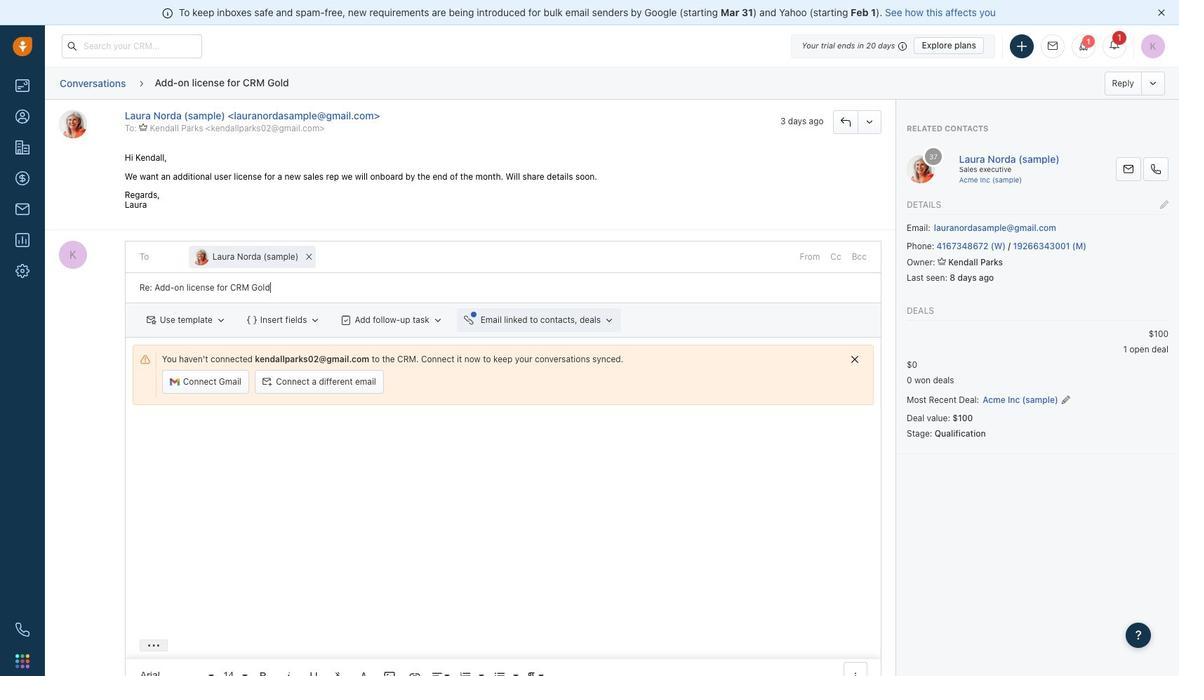 Task type: locate. For each thing, give the bounding box(es) containing it.
application
[[126, 409, 881, 676]]

insert image (⌘p) image
[[383, 670, 396, 676]]

freshworks switcher image
[[15, 654, 29, 668]]

edit image
[[1161, 199, 1169, 210]]

phone image
[[15, 623, 29, 637]]

insert link (⌘k) image
[[409, 670, 421, 676]]

ordered list image
[[459, 670, 472, 676]]

menu item
[[1059, 394, 1071, 409]]

text color image
[[358, 670, 371, 676]]

phone element
[[8, 616, 37, 644]]



Task type: vqa. For each thing, say whether or not it's contained in the screenshot.
the Freshworks Switcher IMAGE
yes



Task type: describe. For each thing, give the bounding box(es) containing it.
clear formatting image
[[333, 670, 345, 676]]

paragraph format image
[[525, 670, 538, 676]]

Search your CRM... text field
[[62, 34, 202, 58]]

bold (⌘b) image
[[257, 670, 270, 676]]

italic (⌘i) image
[[282, 670, 295, 676]]

Write a subject line text field
[[126, 273, 881, 303]]

show quoted text image
[[140, 640, 168, 652]]

send email image
[[1048, 42, 1058, 51]]

close image
[[1159, 9, 1166, 16]]

align image
[[431, 670, 444, 676]]

more misc image
[[850, 670, 862, 676]]

underline (⌘u) image
[[307, 670, 320, 676]]

unordered list image
[[494, 670, 506, 676]]



